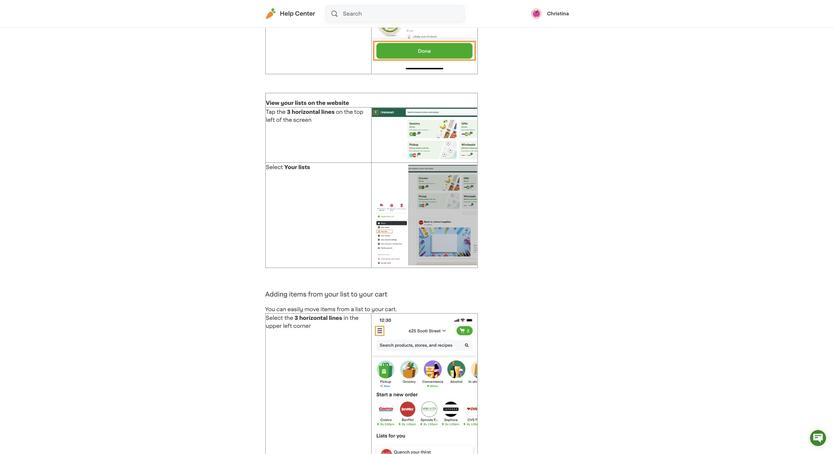 Task type: describe. For each thing, give the bounding box(es) containing it.
in the upper left corner
[[266, 316, 359, 329]]

the up on the top left of the screen
[[317, 100, 326, 106]]

lines for select the 3 horizontal lines
[[329, 316, 343, 321]]

tap the 3 horizontal lines
[[266, 109, 336, 115]]

select the 3 horizontal lines
[[266, 316, 343, 321]]

your
[[285, 165, 297, 170]]

lists for your
[[299, 165, 310, 170]]

of
[[276, 117, 282, 123]]

left for of
[[266, 117, 275, 123]]

corner
[[294, 324, 311, 329]]

user avatar image
[[532, 8, 542, 19]]

center
[[295, 11, 315, 16]]

lines for tap the 3 horizontal lines
[[322, 109, 335, 115]]

a
[[351, 307, 354, 312]]

0 horizontal spatial from
[[308, 292, 323, 298]]

0 horizontal spatial list
[[341, 292, 350, 298]]

select for select the 3 horizontal lines
[[266, 316, 283, 321]]

your up you can easily move items from a list to your cart.
[[325, 292, 339, 298]]

instacart image
[[265, 8, 276, 19]]

select for select your lists
[[266, 165, 283, 170]]

adding
[[265, 292, 288, 298]]

view your lists on the website
[[266, 100, 351, 106]]

on the top left of the screen
[[266, 109, 364, 123]]

help
[[280, 11, 294, 16]]

help center link
[[265, 8, 315, 19]]

1 vertical spatial items
[[321, 307, 336, 312]]

adding items from your list to your cart
[[265, 292, 388, 298]]

horizontal for corner
[[300, 316, 328, 321]]

image9.png image
[[372, 163, 478, 266]]

tap
[[266, 109, 276, 115]]

lists for your
[[295, 100, 307, 106]]

you
[[265, 307, 275, 312]]

1 horizontal spatial from
[[337, 307, 350, 312]]

help center
[[280, 11, 315, 16]]

christina link
[[532, 8, 569, 19]]

select your lists
[[266, 165, 310, 170]]

0 vertical spatial to
[[351, 292, 358, 298]]

on inside on the top left of the screen
[[336, 109, 343, 115]]

the for in the upper left corner
[[350, 316, 359, 321]]

website
[[327, 100, 349, 106]]

in
[[344, 316, 349, 321]]



Task type: locate. For each thing, give the bounding box(es) containing it.
can
[[277, 307, 286, 312]]

0 vertical spatial left
[[266, 117, 275, 123]]

top
[[355, 109, 364, 115]]

list
[[341, 292, 350, 298], [356, 307, 364, 312]]

0 vertical spatial horizontal
[[292, 109, 320, 115]]

the right of
[[283, 117, 292, 123]]

left for corner
[[283, 324, 292, 329]]

0 vertical spatial from
[[308, 292, 323, 298]]

3 right tap
[[287, 109, 291, 115]]

the right in
[[350, 316, 359, 321]]

the down easily
[[285, 316, 293, 321]]

0 vertical spatial select
[[266, 165, 283, 170]]

0 vertical spatial items
[[289, 292, 307, 298]]

1 vertical spatial select
[[266, 316, 283, 321]]

1 select from the top
[[266, 165, 283, 170]]

move
[[305, 307, 320, 312]]

left right upper
[[283, 324, 292, 329]]

to right a
[[365, 307, 371, 312]]

lines down you can easily move items from a list to your cart.
[[329, 316, 343, 321]]

left
[[266, 117, 275, 123], [283, 324, 292, 329]]

lists up 'tap the 3 horizontal lines'
[[295, 100, 307, 106]]

on up on the top left of the screen
[[308, 100, 315, 106]]

items
[[289, 292, 307, 298], [321, 307, 336, 312]]

left inside in the upper left corner
[[283, 324, 292, 329]]

0 vertical spatial list
[[341, 292, 350, 298]]

your right view
[[281, 100, 294, 106]]

1 vertical spatial left
[[283, 324, 292, 329]]

lists right your
[[299, 165, 310, 170]]

0 horizontal spatial items
[[289, 292, 307, 298]]

1 horizontal spatial 3
[[295, 316, 298, 321]]

0 horizontal spatial on
[[308, 100, 315, 106]]

select up upper
[[266, 316, 283, 321]]

1 horizontal spatial on
[[336, 109, 343, 115]]

1 vertical spatial lines
[[329, 316, 343, 321]]

1 vertical spatial from
[[337, 307, 350, 312]]

the
[[317, 100, 326, 106], [277, 109, 286, 115], [344, 109, 353, 115], [283, 117, 292, 123], [285, 316, 293, 321], [350, 316, 359, 321]]

from up in
[[337, 307, 350, 312]]

1 horizontal spatial list
[[356, 307, 364, 312]]

screen
[[294, 117, 312, 123]]

image8.png image
[[372, 108, 478, 160]]

0 horizontal spatial 3
[[287, 109, 291, 115]]

0 horizontal spatial to
[[351, 292, 358, 298]]

select
[[266, 165, 283, 170], [266, 316, 283, 321]]

lists
[[295, 100, 307, 106], [299, 165, 310, 170]]

0 vertical spatial on
[[308, 100, 315, 106]]

2 select from the top
[[266, 316, 283, 321]]

0 vertical spatial lists
[[295, 100, 307, 106]]

view
[[266, 100, 280, 106]]

from up move on the bottom left of the page
[[308, 292, 323, 298]]

your left the cart
[[359, 292, 374, 298]]

your left cart.
[[372, 307, 384, 312]]

to up a
[[351, 292, 358, 298]]

3 for tap the
[[287, 109, 291, 115]]

the for on the top left of the screen
[[344, 109, 353, 115]]

lines
[[322, 109, 335, 115], [329, 316, 343, 321]]

1 vertical spatial list
[[356, 307, 364, 312]]

you can easily move items from a list to your cart.
[[265, 307, 399, 312]]

1 vertical spatial on
[[336, 109, 343, 115]]

0 vertical spatial lines
[[322, 109, 335, 115]]

3 for select the
[[295, 316, 298, 321]]

the up of
[[277, 109, 286, 115]]

on down website
[[336, 109, 343, 115]]

the for tap the 3 horizontal lines
[[277, 109, 286, 115]]

lines down website
[[322, 109, 335, 115]]

from
[[308, 292, 323, 298], [337, 307, 350, 312]]

0 horizontal spatial left
[[266, 117, 275, 123]]

items up easily
[[289, 292, 307, 298]]

easily
[[288, 307, 303, 312]]

3
[[287, 109, 291, 115], [295, 316, 298, 321]]

items down the adding items from your list to your cart
[[321, 307, 336, 312]]

1 horizontal spatial items
[[321, 307, 336, 312]]

horizontal
[[292, 109, 320, 115], [300, 316, 328, 321]]

Search search field
[[343, 6, 464, 22]]

1 vertical spatial horizontal
[[300, 316, 328, 321]]

left down tap
[[266, 117, 275, 123]]

to
[[351, 292, 358, 298], [365, 307, 371, 312]]

horizontal down move on the bottom left of the page
[[300, 316, 328, 321]]

1 vertical spatial 3
[[295, 316, 298, 321]]

horizontal up screen at the top of the page
[[292, 109, 320, 115]]

0 vertical spatial 3
[[287, 109, 291, 115]]

3 down easily
[[295, 316, 298, 321]]

the inside in the upper left corner
[[350, 316, 359, 321]]

image3.png image
[[372, 314, 478, 455]]

1 horizontal spatial left
[[283, 324, 292, 329]]

select left your
[[266, 165, 283, 170]]

christina
[[548, 11, 569, 16]]

cart
[[375, 292, 388, 298]]

1 vertical spatial to
[[365, 307, 371, 312]]

the for select the 3 horizontal lines
[[285, 316, 293, 321]]

list up you can easily move items from a list to your cart.
[[341, 292, 350, 298]]

cart.
[[385, 307, 398, 312]]

list right a
[[356, 307, 364, 312]]

1 vertical spatial lists
[[299, 165, 310, 170]]

1 horizontal spatial to
[[365, 307, 371, 312]]

horizontal for of
[[292, 109, 320, 115]]

image7.png image
[[372, 0, 478, 72]]

on
[[308, 100, 315, 106], [336, 109, 343, 115]]

left inside on the top left of the screen
[[266, 117, 275, 123]]

upper
[[266, 324, 282, 329]]

the left top
[[344, 109, 353, 115]]

your
[[281, 100, 294, 106], [325, 292, 339, 298], [359, 292, 374, 298], [372, 307, 384, 312]]



Task type: vqa. For each thing, say whether or not it's contained in the screenshot.
customers
no



